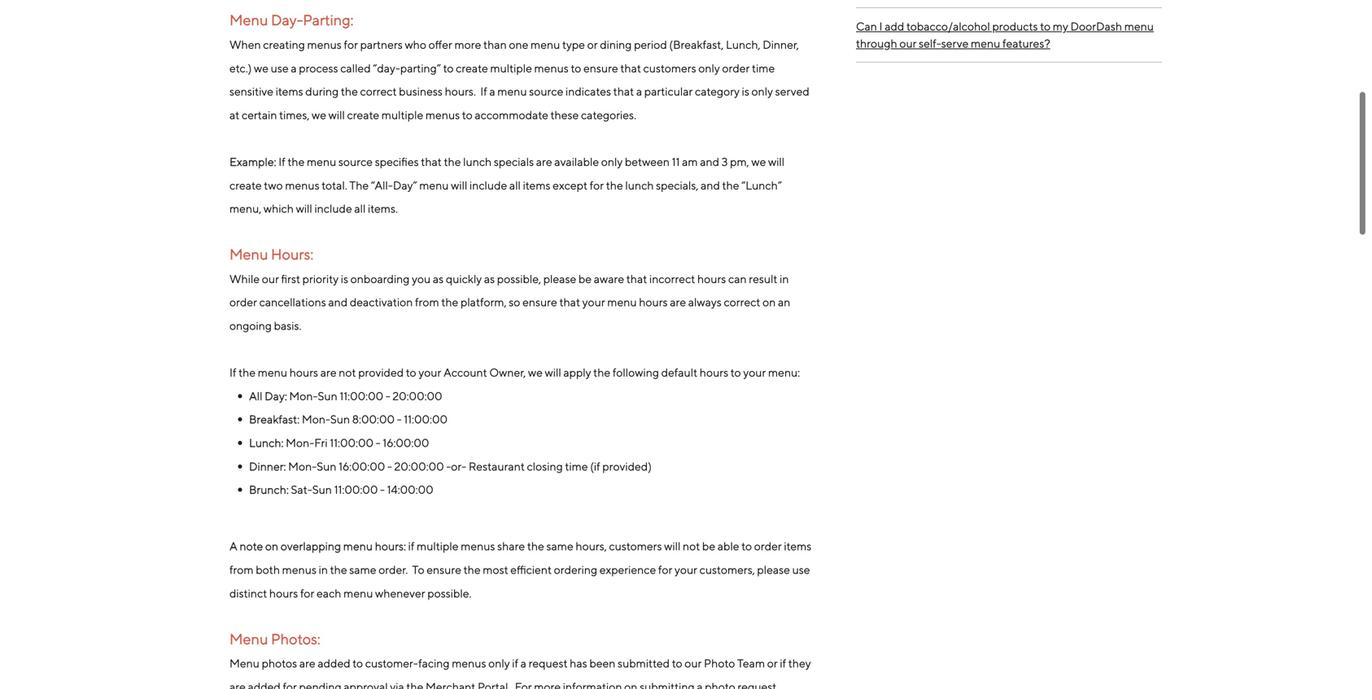 Task type: describe. For each thing, give the bounding box(es) containing it.
if for if the menu source specifies that the lunch specials are available only between 11 am and 3 pm, we will create two menus total. the "all-day" menu will include all items except for the lunch specials, and the "lunch" menu, which will include all items.
[[278, 155, 285, 168]]

through
[[856, 37, 897, 50]]

your left 'menu:'
[[743, 366, 766, 379]]

menu right one
[[531, 38, 560, 51]]

customers inside when creating menus for partners who offer more than one menu type or dining period (breakfast, lunch, dinner, etc.) we use a process called "day-parting" to create multiple menus to ensure that customers only order time sensitive items during the correct business hours.  if a menu source indicates that a particular category is only served at certain times, we will create multiple menus to accommodate these categories.
[[643, 61, 696, 75]]

category
[[695, 85, 740, 98]]

efficient
[[511, 563, 552, 577]]

one
[[509, 38, 528, 51]]

to left 'menu:'
[[731, 366, 741, 379]]

0 vertical spatial all
[[509, 178, 521, 192]]

- for 11:00:00
[[397, 413, 402, 426]]

overlapping
[[281, 540, 341, 553]]

can i add tobacco/alcohol products to my doordash menu through our self-serve menu features?
[[856, 20, 1154, 50]]

to inside f multiple menus share the same hours, customers will not be able to order items from both menus in the same order.  to ensure the most efficient ordering experience for your customers, please use distinct hours for each menu whenever possible.
[[742, 540, 752, 553]]

or inside when creating menus for partners who offer more than one menu type or dining period (breakfast, lunch, dinner, etc.) we use a process called "day-parting" to create multiple menus to ensure that customers only order time sensitive items during the correct business hours.  if a menu source indicates that a particular category is only served at certain times, we will create multiple menus to accommodate these categories.
[[587, 38, 598, 51]]

2 if from the left
[[780, 657, 786, 670]]

- for 14:00:00
[[380, 483, 385, 497]]

menus down type
[[534, 61, 569, 75]]

available
[[554, 155, 599, 168]]

all
[[249, 389, 262, 403]]

owner,
[[489, 366, 526, 379]]

called
[[340, 61, 371, 75]]

that right aware
[[626, 272, 647, 286]]

that up categories.
[[613, 85, 634, 98]]

so
[[509, 296, 520, 309]]

1 horizontal spatial same
[[546, 540, 574, 553]]

cancellations
[[259, 296, 326, 309]]

customer-
[[365, 657, 418, 670]]

to down type
[[571, 61, 581, 75]]

hours up all day: mon-sun 11:00:00 - 20:00:00
[[289, 366, 318, 379]]

will inside when creating menus for partners who offer more than one menu type or dining period (breakfast, lunch, dinner, etc.) we use a process called "day-parting" to create multiple menus to ensure that customers only order time sensitive items during the correct business hours.  if a menu source indicates that a particular category is only served at certain times, we will create multiple menus to accommodate these categories.
[[329, 108, 345, 122]]

hours right "default"
[[700, 366, 728, 379]]

1 vertical spatial include
[[314, 202, 352, 215]]

1 vertical spatial multiple
[[381, 108, 423, 122]]

closing
[[527, 460, 563, 473]]

example:
[[230, 155, 278, 168]]

menu up accommodate
[[497, 85, 527, 98]]

sun for 16:00:00
[[317, 460, 336, 473]]

i
[[879, 20, 883, 33]]

to up submitting
[[672, 657, 682, 670]]

both
[[256, 563, 280, 577]]

provided
[[358, 366, 404, 379]]

the inside when creating menus for partners who offer more than one menu type or dining period (breakfast, lunch, dinner, etc.) we use a process called "day-parting" to create multiple menus to ensure that customers only order time sensitive items during the correct business hours.  if a menu source indicates that a particular category is only served at certain times, we will create multiple menus to accommodate these categories.
[[341, 85, 358, 98]]

add
[[885, 20, 904, 33]]

are up all day: mon-sun 11:00:00 - 20:00:00
[[320, 366, 337, 379]]

11:00:00 down breakfast: mon-sun 8:00:00 - 11:00:00
[[330, 436, 374, 450]]

features?
[[1003, 37, 1050, 50]]

1 as from the left
[[433, 272, 444, 286]]

photos:
[[271, 630, 320, 648]]

0 horizontal spatial on
[[265, 540, 278, 553]]

0 horizontal spatial added
[[248, 680, 281, 689]]

1 if from the left
[[512, 657, 518, 670]]

the right 'except'
[[606, 178, 623, 192]]

we right owner,
[[528, 366, 543, 379]]

create inside if the menu source specifies that the lunch specials are available only between 11 am and 3 pm, we will create two menus total. the "all-day" menu will include all items except for the lunch specials, and the "lunch" menu, which will include all items.
[[230, 178, 262, 192]]

breakfast: mon-sun 8:00:00 - 11:00:00
[[249, 413, 448, 426]]

a left particular
[[636, 85, 642, 98]]

the right example:
[[288, 155, 305, 168]]

the right "specifies"
[[444, 155, 461, 168]]

dinner,
[[763, 38, 799, 51]]

3
[[722, 155, 728, 168]]

0 vertical spatial and
[[700, 155, 719, 168]]

accommodate
[[475, 108, 548, 122]]

menus up the "process"
[[307, 38, 342, 51]]

1 vertical spatial and
[[701, 178, 720, 192]]

the up all
[[239, 366, 256, 379]]

able
[[718, 540, 739, 553]]

lunch:
[[249, 436, 284, 450]]

pending
[[299, 680, 342, 689]]

serve
[[941, 37, 969, 50]]

my
[[1053, 20, 1068, 33]]

sensitive
[[230, 85, 273, 98]]

most
[[483, 563, 508, 577]]

0 vertical spatial added
[[318, 657, 350, 670]]

total.
[[322, 178, 347, 192]]

served
[[775, 85, 810, 98]]

time inside when creating menus for partners who offer more than one menu type or dining period (breakfast, lunch, dinner, etc.) we use a process called "day-parting" to create multiple menus to ensure that customers only order time sensitive items during the correct business hours.  if a menu source indicates that a particular category is only served at certain times, we will create multiple menus to accommodate these categories.
[[752, 61, 775, 75]]

ensure inside while our first priority is onboarding you as quickly as possible, please be aware that incorrect hours can result in order cancellations and deactivation from the platform, so ensure that your menu hours are always correct on an ongoing basis.
[[523, 296, 557, 309]]

a left the "process"
[[291, 61, 297, 75]]

during
[[305, 85, 339, 98]]

to down "hours."
[[462, 108, 473, 122]]

which
[[264, 202, 294, 215]]

11:00:00 up "8:00:00"
[[340, 389, 383, 403]]

ensure inside f multiple menus share the same hours, customers will not be able to order items from both menus in the same order.  to ensure the most efficient ordering experience for your customers, please use distinct hours for each menu whenever possible.
[[427, 563, 461, 577]]

menu photos are added to customer-facing menus only if a request has been submitted to our photo team or if they are added for pending approval via the merchant portal.  for more information on submitting a photo reques
[[230, 657, 811, 689]]

self-
[[919, 37, 941, 50]]

will left apply
[[545, 366, 561, 379]]

approval
[[344, 680, 388, 689]]

for left the each
[[300, 587, 314, 600]]

1 vertical spatial same
[[349, 563, 376, 577]]

items.
[[368, 202, 398, 215]]

hours inside f multiple menus share the same hours, customers will not be able to order items from both menus in the same order.  to ensure the most efficient ordering experience for your customers, please use distinct hours for each menu whenever possible.
[[269, 587, 298, 600]]

team
[[737, 657, 765, 670]]

1 horizontal spatial lunch
[[625, 178, 654, 192]]

that right "so"
[[559, 296, 580, 309]]

0 horizontal spatial all
[[354, 202, 366, 215]]

0 vertical spatial not
[[339, 366, 356, 379]]

information
[[563, 680, 622, 689]]

sat-
[[291, 483, 312, 497]]

these
[[551, 108, 579, 122]]

1 vertical spatial 20:00:00
[[394, 460, 444, 473]]

mon- right day:
[[289, 389, 318, 403]]

your inside f multiple menus share the same hours, customers will not be able to order items from both menus in the same order.  to ensure the most efficient ordering experience for your customers, please use distinct hours for each menu whenever possible.
[[675, 563, 697, 577]]

submitted
[[618, 657, 670, 670]]

menu right 'day"'
[[419, 178, 449, 192]]

f
[[411, 540, 415, 553]]

0 vertical spatial 20:00:00
[[393, 389, 442, 403]]

on inside while our first priority is onboarding you as quickly as possible, please be aware that incorrect hours can result in order cancellations and deactivation from the platform, so ensure that your menu hours are always correct on an ongoing basis.
[[763, 296, 776, 309]]

correct inside when creating menus for partners who offer more than one menu type or dining period (breakfast, lunch, dinner, etc.) we use a process called "day-parting" to create multiple menus to ensure that customers only order time sensitive items during the correct business hours.  if a menu source indicates that a particular category is only served at certain times, we will create multiple menus to accommodate these categories.
[[360, 85, 397, 98]]

from inside while our first priority is onboarding you as quickly as possible, please be aware that incorrect hours can result in order cancellations and deactivation from the platform, so ensure that your menu hours are always correct on an ongoing basis.
[[415, 296, 439, 309]]

please inside f multiple menus share the same hours, customers will not be able to order items from both menus in the same order.  to ensure the most efficient ordering experience for your customers, please use distinct hours for each menu whenever possible.
[[757, 563, 790, 577]]

specials
[[494, 155, 534, 168]]

1 vertical spatial 16:00:00
[[339, 460, 385, 473]]

the up efficient
[[527, 540, 544, 553]]

following
[[613, 366, 659, 379]]

11
[[672, 155, 680, 168]]

will right 'day"'
[[451, 178, 467, 192]]

is inside when creating menus for partners who offer more than one menu type or dining period (breakfast, lunch, dinner, etc.) we use a process called "day-parting" to create multiple menus to ensure that customers only order time sensitive items during the correct business hours.  if a menu source indicates that a particular category is only served at certain times, we will create multiple menus to accommodate these categories.
[[742, 85, 749, 98]]

offer
[[429, 38, 452, 51]]

multiple inside f multiple menus share the same hours, customers will not be able to order items from both menus in the same order.  to ensure the most efficient ordering experience for your customers, please use distinct hours for each menu whenever possible.
[[417, 540, 459, 553]]

specials,
[[656, 178, 699, 192]]

items inside if the menu source specifies that the lunch specials are available only between 11 am and 3 pm, we will create two menus total. the "all-day" menu will include all items except for the lunch specials, and the "lunch" menu, which will include all items.
[[523, 178, 551, 192]]

hours:
[[271, 245, 313, 263]]

11:00:00 down lunch: mon-fri 11:00:00 - 16:00:00
[[334, 483, 378, 497]]

always
[[688, 296, 722, 309]]

parting:
[[303, 11, 354, 29]]

are down menu photos:
[[230, 680, 246, 689]]

we down during
[[312, 108, 326, 122]]

period
[[634, 38, 667, 51]]

the down '3' at the right top of page
[[722, 178, 739, 192]]

breakfast:
[[249, 413, 300, 426]]

menu left hours: at the bottom of page
[[343, 540, 373, 553]]

whenever
[[375, 587, 425, 600]]

that down dining
[[620, 61, 641, 75]]

times,
[[279, 108, 310, 122]]

in inside f multiple menus share the same hours, customers will not be able to order items from both menus in the same order.  to ensure the most efficient ordering experience for your customers, please use distinct hours for each menu whenever possible.
[[319, 563, 328, 577]]

from inside f multiple menus share the same hours, customers will not be able to order items from both menus in the same order.  to ensure the most efficient ordering experience for your customers, please use distinct hours for each menu whenever possible.
[[230, 563, 254, 577]]

while our first priority is onboarding you as quickly as possible, please be aware that incorrect hours can result in order cancellations and deactivation from the platform, so ensure that your menu hours are always correct on an ongoing basis.
[[230, 272, 791, 332]]

be inside while our first priority is onboarding you as quickly as possible, please be aware that incorrect hours can result in order cancellations and deactivation from the platform, so ensure that your menu hours are always correct on an ongoing basis.
[[579, 272, 592, 286]]

categories.
[[581, 108, 636, 122]]

mon- for breakfast:
[[302, 413, 330, 426]]

fri
[[314, 436, 328, 450]]

2 horizontal spatial create
[[456, 61, 488, 75]]

menus up most
[[461, 540, 495, 553]]

pm,
[[730, 155, 749, 168]]

"day-
[[373, 61, 400, 75]]

source inside if the menu source specifies that the lunch specials are available only between 11 am and 3 pm, we will create two menus total. the "all-day" menu will include all items except for the lunch specials, and the "lunch" menu, which will include all items.
[[338, 155, 373, 168]]

distinct
[[230, 587, 267, 600]]

0 vertical spatial multiple
[[490, 61, 532, 75]]

restaurant
[[469, 460, 525, 473]]

onboarding
[[351, 272, 410, 286]]

the up the each
[[330, 563, 347, 577]]

a left photo at the bottom right of page
[[697, 680, 703, 689]]

tobacco/alcohol
[[907, 20, 990, 33]]

menu,
[[230, 202, 261, 215]]

order inside when creating menus for partners who offer more than one menu type or dining period (breakfast, lunch, dinner, etc.) we use a process called "day-parting" to create multiple menus to ensure that customers only order time sensitive items during the correct business hours.  if a menu source indicates that a particular category is only served at certain times, we will create multiple menus to accommodate these categories.
[[722, 61, 750, 75]]

only up category
[[699, 61, 720, 75]]

menu right doordash
[[1124, 20, 1154, 33]]

a up accommodate
[[489, 85, 495, 98]]

menus down overlapping
[[282, 563, 317, 577]]

the inside while our first priority is onboarding you as quickly as possible, please be aware that incorrect hours can result in order cancellations and deactivation from the platform, so ensure that your menu hours are always correct on an ongoing basis.
[[441, 296, 458, 309]]

(if
[[590, 460, 600, 473]]

or-
[[451, 460, 466, 473]]

more inside menu photos are added to customer-facing menus only if a request has been submitted to our photo team or if they are added for pending approval via the merchant portal.  for more information on submitting a photo reques
[[534, 680, 561, 689]]

we inside if the menu source specifies that the lunch specials are available only between 11 am and 3 pm, we will create two menus total. the "all-day" menu will include all items except for the lunch specials, and the "lunch" menu, which will include all items.
[[751, 155, 766, 168]]

f multiple menus share the same hours, customers will not be able to order items from both menus in the same order.  to ensure the most efficient ordering experience for your customers, please use distinct hours for each menu whenever possible.
[[230, 540, 812, 600]]

all day: mon-sun 11:00:00 - 20:00:00
[[249, 389, 442, 403]]

use inside f multiple menus share the same hours, customers will not be able to order items from both menus in the same order.  to ensure the most efficient ordering experience for your customers, please use distinct hours for each menu whenever possible.
[[792, 563, 810, 577]]

only left 'served'
[[752, 85, 773, 98]]

can i add tobacco/alcohol products to my doordash menu through our self-serve menu features? link
[[856, 8, 1162, 63]]

menu day-parting:
[[230, 11, 356, 29]]

order inside while our first priority is onboarding you as quickly as possible, please be aware that incorrect hours can result in order cancellations and deactivation from the platform, so ensure that your menu hours are always correct on an ongoing basis.
[[230, 296, 257, 309]]

or inside menu photos are added to customer-facing menus only if a request has been submitted to our photo team or if they are added for pending approval via the merchant portal.  for more information on submitting a photo reques
[[767, 657, 778, 670]]

in inside while our first priority is onboarding you as quickly as possible, please be aware that incorrect hours can result in order cancellations and deactivation from the platform, so ensure that your menu hours are always correct on an ongoing basis.
[[780, 272, 789, 286]]

the
[[349, 178, 369, 192]]

when creating menus for partners who offer more than one menu type or dining period (breakfast, lunch, dinner, etc.) we use a process called "day-parting" to create multiple menus to ensure that customers only order time sensitive items during the correct business hours.  if a menu source indicates that a particular category is only served at certain times, we will create multiple menus to accommodate these categories.
[[230, 38, 810, 122]]

items inside f multiple menus share the same hours, customers will not be able to order items from both menus in the same order.  to ensure the most efficient ordering experience for your customers, please use distinct hours for each menu whenever possible.
[[784, 540, 812, 553]]

the left most
[[464, 563, 481, 577]]



Task type: locate. For each thing, give the bounding box(es) containing it.
- for 16:00:00
[[376, 436, 381, 450]]

use down creating
[[271, 61, 289, 75]]

menu right the each
[[344, 587, 373, 600]]

sun for 8:00:00
[[330, 413, 350, 426]]

your inside while our first priority is onboarding you as quickly as possible, please be aware that incorrect hours can result in order cancellations and deactivation from the platform, so ensure that your menu hours are always correct on an ongoing basis.
[[582, 296, 605, 309]]

note
[[240, 540, 263, 553]]

if down ongoing on the top of page
[[230, 366, 236, 379]]

1 horizontal spatial on
[[624, 680, 638, 689]]

day-
[[271, 11, 303, 29]]

menus up the merchant
[[452, 657, 486, 670]]

0 vertical spatial or
[[587, 38, 598, 51]]

possible,
[[497, 272, 541, 286]]

when
[[230, 38, 261, 51]]

menu for menu photos are added to customer-facing menus only if a request has been submitted to our photo team or if they are added for pending approval via the merchant portal.  for more information on submitting a photo reques
[[230, 657, 260, 670]]

added up pending
[[318, 657, 350, 670]]

- down provided
[[386, 389, 390, 403]]

dinner:
[[249, 460, 286, 473]]

1 horizontal spatial use
[[792, 563, 810, 577]]

1 vertical spatial order
[[230, 296, 257, 309]]

menu inside menu photos are added to customer-facing menus only if a request has been submitted to our photo team or if they are added for pending approval via the merchant portal.  for more information on submitting a photo reques
[[230, 657, 260, 670]]

if the menu source specifies that the lunch specials are available only between 11 am and 3 pm, we will create two menus total. the "all-day" menu will include all items except for the lunch specials, and the "lunch" menu, which will include all items.
[[230, 155, 785, 215]]

0 vertical spatial source
[[529, 85, 563, 98]]

apply
[[563, 366, 591, 379]]

dinner: mon-sun 16:00:00 - 20:00:00 -or- restaurant closing time (if provided)
[[249, 460, 652, 473]]

0 horizontal spatial more
[[455, 38, 481, 51]]

0 vertical spatial use
[[271, 61, 289, 75]]

11:00:00 right "8:00:00"
[[404, 413, 448, 426]]

menus
[[307, 38, 342, 51], [534, 61, 569, 75], [426, 108, 460, 122], [285, 178, 320, 192], [461, 540, 495, 553], [282, 563, 317, 577], [452, 657, 486, 670]]

be left aware
[[579, 272, 592, 286]]

0 horizontal spatial our
[[262, 272, 279, 286]]

2 as from the left
[[484, 272, 495, 286]]

aware
[[594, 272, 624, 286]]

more
[[455, 38, 481, 51], [534, 680, 561, 689]]

1 vertical spatial time
[[565, 460, 588, 473]]

0 horizontal spatial items
[[276, 85, 303, 98]]

0 vertical spatial in
[[780, 272, 789, 286]]

via
[[390, 680, 404, 689]]

2 vertical spatial order
[[754, 540, 782, 553]]

order down "while"
[[230, 296, 257, 309]]

menu for menu hours:
[[230, 245, 268, 263]]

ensure up possible.
[[427, 563, 461, 577]]

0 vertical spatial time
[[752, 61, 775, 75]]

merchant
[[426, 680, 476, 689]]

our inside can i add tobacco/alcohol products to my doordash menu through our self-serve menu features?
[[900, 37, 917, 50]]

1 horizontal spatial if
[[780, 657, 786, 670]]

ongoing
[[230, 319, 272, 332]]

menu up when
[[230, 11, 268, 29]]

provided)
[[602, 460, 652, 473]]

1 vertical spatial create
[[347, 108, 379, 122]]

for inside menu photos are added to customer-facing menus only if a request has been submitted to our photo team or if they are added for pending approval via the merchant portal.  for more information on submitting a photo reques
[[283, 680, 297, 689]]

each
[[317, 587, 341, 600]]

menu for menu day-parting:
[[230, 11, 268, 29]]

our inside while our first priority is onboarding you as quickly as possible, please be aware that incorrect hours can result in order cancellations and deactivation from the platform, so ensure that your menu hours are always correct on an ongoing basis.
[[262, 272, 279, 286]]

particular
[[644, 85, 693, 98]]

0 horizontal spatial if
[[230, 366, 236, 379]]

are inside while our first priority is onboarding you as quickly as possible, please be aware that incorrect hours can result in order cancellations and deactivation from the platform, so ensure that your menu hours are always correct on an ongoing basis.
[[670, 296, 686, 309]]

are right specials
[[536, 155, 552, 168]]

menus down "hours."
[[426, 108, 460, 122]]

for right experience at the left
[[658, 563, 672, 577]]

mon- for dinner:
[[288, 460, 317, 473]]

1 horizontal spatial create
[[347, 108, 379, 122]]

use inside when creating menus for partners who offer more than one menu type or dining period (breakfast, lunch, dinner, etc.) we use a process called "day-parting" to create multiple menus to ensure that customers only order time sensitive items during the correct business hours.  if a menu source indicates that a particular category is only served at certain times, we will create multiple menus to accommodate these categories.
[[271, 61, 289, 75]]

hours.
[[445, 85, 476, 98]]

you
[[412, 272, 431, 286]]

1 vertical spatial customers
[[609, 540, 662, 553]]

order down 'lunch,'
[[722, 61, 750, 75]]

1 horizontal spatial correct
[[724, 296, 761, 309]]

hours down incorrect
[[639, 296, 668, 309]]

0 horizontal spatial time
[[565, 460, 588, 473]]

create up "hours."
[[456, 61, 488, 75]]

request
[[529, 657, 568, 670]]

1 horizontal spatial source
[[529, 85, 563, 98]]

two
[[264, 178, 283, 192]]

1 vertical spatial ensure
[[523, 296, 557, 309]]

items up times,
[[276, 85, 303, 98]]

source inside when creating menus for partners who offer more than one menu type or dining period (breakfast, lunch, dinner, etc.) we use a process called "day-parting" to create multiple menus to ensure that customers only order time sensitive items during the correct business hours.  if a menu source indicates that a particular category is only served at certain times, we will create multiple menus to accommodate these categories.
[[529, 85, 563, 98]]

include
[[470, 178, 507, 192], [314, 202, 352, 215]]

are up pending
[[299, 657, 316, 670]]

menu inside f multiple menus share the same hours, customers will not be able to order items from both menus in the same order.  to ensure the most efficient ordering experience for your customers, please use distinct hours for each menu whenever possible.
[[344, 587, 373, 600]]

partners
[[360, 38, 403, 51]]

1 vertical spatial lunch
[[625, 178, 654, 192]]

an
[[778, 296, 791, 309]]

can
[[856, 20, 877, 33]]

the down called
[[341, 85, 358, 98]]

is inside while our first priority is onboarding you as quickly as possible, please be aware that incorrect hours can result in order cancellations and deactivation from the platform, so ensure that your menu hours are always correct on an ongoing basis.
[[341, 272, 348, 286]]

your left customers,
[[675, 563, 697, 577]]

products
[[992, 20, 1038, 33]]

0 horizontal spatial or
[[587, 38, 598, 51]]

all left items.
[[354, 202, 366, 215]]

"lunch"
[[742, 178, 782, 192]]

portal.
[[478, 680, 511, 689]]

menus inside if the menu source specifies that the lunch specials are available only between 11 am and 3 pm, we will create two menus total. the "all-day" menu will include all items except for the lunch specials, and the "lunch" menu, which will include all items.
[[285, 178, 320, 192]]

to right able
[[742, 540, 752, 553]]

correct
[[360, 85, 397, 98], [724, 296, 761, 309]]

to down offer
[[443, 61, 454, 75]]

menu photos:
[[230, 630, 323, 648]]

all
[[509, 178, 521, 192], [354, 202, 366, 215]]

are
[[536, 155, 552, 168], [670, 296, 686, 309], [320, 366, 337, 379], [299, 657, 316, 670], [230, 680, 246, 689]]

0 horizontal spatial as
[[433, 272, 444, 286]]

a
[[291, 61, 297, 75], [489, 85, 495, 98], [636, 85, 642, 98], [521, 657, 526, 670], [697, 680, 703, 689]]

0 vertical spatial be
[[579, 272, 592, 286]]

our
[[900, 37, 917, 50], [262, 272, 279, 286], [685, 657, 702, 670]]

will inside f multiple menus share the same hours, customers will not be able to order items from both menus in the same order.  to ensure the most efficient ordering experience for your customers, please use distinct hours for each menu whenever possible.
[[664, 540, 681, 553]]

while
[[230, 272, 260, 286]]

for inside if the menu source specifies that the lunch specials are available only between 11 am and 3 pm, we will create two menus total. the "all-day" menu will include all items except for the lunch specials, and the "lunch" menu, which will include all items.
[[590, 178, 604, 192]]

1 vertical spatial on
[[265, 540, 278, 553]]

order right able
[[754, 540, 782, 553]]

0 vertical spatial create
[[456, 61, 488, 75]]

2 horizontal spatial ensure
[[584, 61, 618, 75]]

photo
[[704, 657, 735, 670]]

dining
[[600, 38, 632, 51]]

1 vertical spatial is
[[341, 272, 348, 286]]

menus right two
[[285, 178, 320, 192]]

mon- for lunch:
[[286, 436, 314, 450]]

1 vertical spatial our
[[262, 272, 279, 286]]

a note on overlapping menu hours: i
[[230, 540, 411, 553]]

items
[[276, 85, 303, 98], [523, 178, 551, 192], [784, 540, 812, 553]]

2 vertical spatial items
[[784, 540, 812, 553]]

0 horizontal spatial in
[[319, 563, 328, 577]]

0 vertical spatial more
[[455, 38, 481, 51]]

1 vertical spatial not
[[683, 540, 700, 553]]

use right customers,
[[792, 563, 810, 577]]

only inside menu photos are added to customer-facing menus only if a request has been submitted to our photo team or if they are added for pending approval via the merchant portal.  for more information on submitting a photo reques
[[488, 657, 510, 670]]

0 vertical spatial same
[[546, 540, 574, 553]]

the inside menu photos are added to customer-facing menus only if a request has been submitted to our photo team or if they are added for pending approval via the merchant portal.  for more information on submitting a photo reques
[[406, 680, 423, 689]]

first
[[281, 272, 300, 286]]

0 vertical spatial from
[[415, 296, 439, 309]]

and
[[700, 155, 719, 168], [701, 178, 720, 192], [328, 296, 348, 309]]

1 horizontal spatial as
[[484, 272, 495, 286]]

business
[[399, 85, 443, 98]]

type
[[562, 38, 585, 51]]

items inside when creating menus for partners who offer more than one menu type or dining period (breakfast, lunch, dinner, etc.) we use a process called "day-parting" to create multiple menus to ensure that customers only order time sensitive items during the correct business hours.  if a menu source indicates that a particular category is only served at certain times, we will create multiple menus to accommodate these categories.
[[276, 85, 303, 98]]

am
[[682, 155, 698, 168]]

your left the account
[[419, 366, 441, 379]]

who
[[405, 38, 426, 51]]

2 vertical spatial our
[[685, 657, 702, 670]]

ensure right "so"
[[523, 296, 557, 309]]

or right type
[[587, 38, 598, 51]]

create down called
[[347, 108, 379, 122]]

facing
[[418, 657, 450, 670]]

certain
[[242, 108, 277, 122]]

ensure up indicates
[[584, 61, 618, 75]]

0 vertical spatial include
[[470, 178, 507, 192]]

menu up photos
[[230, 630, 268, 648]]

will right "which" at the left of the page
[[296, 202, 312, 215]]

photos
[[262, 657, 297, 670]]

0 vertical spatial correct
[[360, 85, 397, 98]]

only
[[699, 61, 720, 75], [752, 85, 773, 98], [601, 155, 623, 168], [488, 657, 510, 670]]

has
[[570, 657, 587, 670]]

1 horizontal spatial all
[[509, 178, 521, 192]]

will down during
[[329, 108, 345, 122]]

0 vertical spatial is
[[742, 85, 749, 98]]

1 vertical spatial items
[[523, 178, 551, 192]]

1 horizontal spatial include
[[470, 178, 507, 192]]

default
[[661, 366, 698, 379]]

to
[[1040, 20, 1051, 33], [443, 61, 454, 75], [571, 61, 581, 75], [462, 108, 473, 122], [406, 366, 416, 379], [731, 366, 741, 379], [742, 540, 752, 553], [353, 657, 363, 670], [672, 657, 682, 670]]

0 horizontal spatial is
[[341, 272, 348, 286]]

4 menu from the top
[[230, 657, 260, 670]]

that right "specifies"
[[421, 155, 442, 168]]

menu left photos
[[230, 657, 260, 670]]

time left (if
[[565, 460, 588, 473]]

(breakfast,
[[669, 38, 724, 51]]

menu up total.
[[307, 155, 336, 168]]

1 vertical spatial all
[[354, 202, 366, 215]]

menu up day:
[[258, 366, 287, 379]]

8:00:00
[[352, 413, 395, 426]]

1 vertical spatial or
[[767, 657, 778, 670]]

more inside when creating menus for partners who offer more than one menu type or dining period (breakfast, lunch, dinner, etc.) we use a process called "day-parting" to create multiple menus to ensure that customers only order time sensitive items during the correct business hours.  if a menu source indicates that a particular category is only served at certain times, we will create multiple menus to accommodate these categories.
[[455, 38, 481, 51]]

1 menu from the top
[[230, 11, 268, 29]]

to right provided
[[406, 366, 416, 379]]

for down photos
[[283, 680, 297, 689]]

2 vertical spatial on
[[624, 680, 638, 689]]

be left able
[[702, 540, 715, 553]]

are down incorrect
[[670, 296, 686, 309]]

customers inside f multiple menus share the same hours, customers will not be able to order items from both menus in the same order.  to ensure the most efficient ordering experience for your customers, please use distinct hours for each menu whenever possible.
[[609, 540, 662, 553]]

menu hours:
[[230, 245, 316, 263]]

1 horizontal spatial if
[[278, 155, 285, 168]]

please right possible,
[[543, 272, 576, 286]]

incorrect
[[649, 272, 695, 286]]

sun
[[318, 389, 338, 403], [330, 413, 350, 426], [317, 460, 336, 473], [312, 483, 332, 497]]

0 horizontal spatial order
[[230, 296, 257, 309]]

if inside if the menu source specifies that the lunch specials are available only between 11 am and 3 pm, we will create two menus total. the "all-day" menu will include all items except for the lunch specials, and the "lunch" menu, which will include all items.
[[278, 155, 285, 168]]

1 vertical spatial correct
[[724, 296, 761, 309]]

in
[[780, 272, 789, 286], [319, 563, 328, 577]]

menus inside menu photos are added to customer-facing menus only if a request has been submitted to our photo team or if they are added for pending approval via the merchant portal.  for more information on submitting a photo reques
[[452, 657, 486, 670]]

for
[[344, 38, 358, 51], [590, 178, 604, 192], [658, 563, 672, 577], [300, 587, 314, 600], [283, 680, 297, 689]]

on inside menu photos are added to customer-facing menus only if a request has been submitted to our photo team or if they are added for pending approval via the merchant portal.  for more information on submitting a photo reques
[[624, 680, 638, 689]]

brunch: sat-sun 11:00:00 - 14:00:00
[[249, 483, 436, 497]]

a
[[230, 540, 237, 553]]

mon-
[[289, 389, 318, 403], [302, 413, 330, 426], [286, 436, 314, 450], [288, 460, 317, 473]]

1 horizontal spatial added
[[318, 657, 350, 670]]

and inside while our first priority is onboarding you as quickly as possible, please be aware that incorrect hours can result in order cancellations and deactivation from the platform, so ensure that your menu hours are always correct on an ongoing basis.
[[328, 296, 348, 309]]

menu inside while our first priority is onboarding you as quickly as possible, please be aware that incorrect hours can result in order cancellations and deactivation from the platform, so ensure that your menu hours are always correct on an ongoing basis.
[[607, 296, 637, 309]]

0 horizontal spatial if
[[512, 657, 518, 670]]

multiple
[[490, 61, 532, 75], [381, 108, 423, 122], [417, 540, 459, 553]]

11:00:00
[[340, 389, 383, 403], [404, 413, 448, 426], [330, 436, 374, 450], [334, 483, 378, 497]]

will up "lunch"
[[768, 155, 785, 168]]

our left "first"
[[262, 272, 279, 286]]

only up portal.
[[488, 657, 510, 670]]

menu:
[[768, 366, 800, 379]]

1 horizontal spatial not
[[683, 540, 700, 553]]

0 horizontal spatial correct
[[360, 85, 397, 98]]

multiple down one
[[490, 61, 532, 75]]

1 horizontal spatial items
[[523, 178, 551, 192]]

and down priority
[[328, 296, 348, 309]]

2 horizontal spatial our
[[900, 37, 917, 50]]

please right customers,
[[757, 563, 790, 577]]

20:00:00 up the 14:00:00 on the bottom left of the page
[[394, 460, 444, 473]]

0 vertical spatial 16:00:00
[[383, 436, 429, 450]]

20:00:00
[[393, 389, 442, 403], [394, 460, 444, 473]]

1 vertical spatial if
[[230, 366, 236, 379]]

1 horizontal spatial is
[[742, 85, 749, 98]]

for inside when creating menus for partners who offer more than one menu type or dining period (breakfast, lunch, dinner, etc.) we use a process called "day-parting" to create multiple menus to ensure that customers only order time sensitive items during the correct business hours.  if a menu source indicates that a particular category is only served at certain times, we will create multiple menus to accommodate these categories.
[[344, 38, 358, 51]]

1 vertical spatial source
[[338, 155, 373, 168]]

possible.
[[427, 587, 472, 600]]

multiple right f
[[417, 540, 459, 553]]

0 vertical spatial customers
[[643, 61, 696, 75]]

except
[[553, 178, 588, 192]]

is right priority
[[341, 272, 348, 286]]

not left able
[[683, 540, 700, 553]]

0 vertical spatial ensure
[[584, 61, 618, 75]]

parting"
[[400, 61, 441, 75]]

the right apply
[[593, 366, 611, 379]]

0 horizontal spatial not
[[339, 366, 356, 379]]

correct down "can"
[[724, 296, 761, 309]]

process
[[299, 61, 338, 75]]

2 horizontal spatial items
[[784, 540, 812, 553]]

include down total.
[[314, 202, 352, 215]]

at
[[230, 108, 240, 122]]

they
[[788, 657, 811, 670]]

1 vertical spatial more
[[534, 680, 561, 689]]

to up approval
[[353, 657, 363, 670]]

from down you in the left top of the page
[[415, 296, 439, 309]]

we right pm,
[[751, 155, 766, 168]]

only right available
[[601, 155, 623, 168]]

menu right serve
[[971, 37, 1000, 50]]

deactivation
[[350, 296, 413, 309]]

create up the menu,
[[230, 178, 262, 192]]

we right etc.) at the top left
[[254, 61, 269, 75]]

2 vertical spatial and
[[328, 296, 348, 309]]

2 horizontal spatial on
[[763, 296, 776, 309]]

if up two
[[278, 155, 285, 168]]

ensure inside when creating menus for partners who offer more than one menu type or dining period (breakfast, lunch, dinner, etc.) we use a process called "day-parting" to create multiple menus to ensure that customers only order time sensitive items during the correct business hours.  if a menu source indicates that a particular category is only served at certain times, we will create multiple menus to accommodate these categories.
[[584, 61, 618, 75]]

1 vertical spatial use
[[792, 563, 810, 577]]

are inside if the menu source specifies that the lunch specials are available only between 11 am and 3 pm, we will create two menus total. the "all-day" menu will include all items except for the lunch specials, and the "lunch" menu, which will include all items.
[[536, 155, 552, 168]]

day:
[[265, 389, 287, 403]]

0 horizontal spatial create
[[230, 178, 262, 192]]

1 horizontal spatial please
[[757, 563, 790, 577]]

1 vertical spatial be
[[702, 540, 715, 553]]

only inside if the menu source specifies that the lunch specials are available only between 11 am and 3 pm, we will create two menus total. the "all-day" menu will include all items except for the lunch specials, and the "lunch" menu, which will include all items.
[[601, 155, 623, 168]]

be inside f multiple menus share the same hours, customers will not be able to order items from both menus in the same order.  to ensure the most efficient ordering experience for your customers, please use distinct hours for each menu whenever possible.
[[702, 540, 715, 553]]

1 vertical spatial in
[[319, 563, 328, 577]]

0 vertical spatial our
[[900, 37, 917, 50]]

2 vertical spatial ensure
[[427, 563, 461, 577]]

- up the 14:00:00 on the bottom left of the page
[[387, 460, 392, 473]]

- down "8:00:00"
[[376, 436, 381, 450]]

if left request
[[512, 657, 518, 670]]

will
[[329, 108, 345, 122], [768, 155, 785, 168], [451, 178, 467, 192], [296, 202, 312, 215], [545, 366, 561, 379], [664, 540, 681, 553]]

etc.)
[[230, 61, 252, 75]]

1 horizontal spatial time
[[752, 61, 775, 75]]

1 horizontal spatial from
[[415, 296, 439, 309]]

0 horizontal spatial ensure
[[427, 563, 461, 577]]

to left my
[[1040, 20, 1051, 33]]

0 vertical spatial lunch
[[463, 155, 492, 168]]

0 vertical spatial items
[[276, 85, 303, 98]]

menu
[[1124, 20, 1154, 33], [971, 37, 1000, 50], [531, 38, 560, 51], [497, 85, 527, 98], [307, 155, 336, 168], [419, 178, 449, 192], [607, 296, 637, 309], [258, 366, 287, 379], [343, 540, 373, 553], [344, 587, 373, 600]]

0 vertical spatial if
[[278, 155, 285, 168]]

2 menu from the top
[[230, 245, 268, 263]]

not inside f multiple menus share the same hours, customers will not be able to order items from both menus in the same order.  to ensure the most efficient ordering experience for your customers, please use distinct hours for each menu whenever possible.
[[683, 540, 700, 553]]

time down dinner,
[[752, 61, 775, 75]]

0 vertical spatial order
[[722, 61, 750, 75]]

sun for 11:00:00
[[312, 483, 332, 497]]

2 vertical spatial create
[[230, 178, 262, 192]]

lunch down "between"
[[625, 178, 654, 192]]

order inside f multiple menus share the same hours, customers will not be able to order items from both menus in the same order.  to ensure the most efficient ordering experience for your customers, please use distinct hours for each menu whenever possible.
[[754, 540, 782, 553]]

- for 20:00:00
[[387, 460, 392, 473]]

1 vertical spatial added
[[248, 680, 281, 689]]

0 horizontal spatial same
[[349, 563, 376, 577]]

3 menu from the top
[[230, 630, 268, 648]]

on right note
[[265, 540, 278, 553]]

- right "8:00:00"
[[397, 413, 402, 426]]

between
[[625, 155, 670, 168]]

ordering
[[554, 563, 597, 577]]

0 horizontal spatial lunch
[[463, 155, 492, 168]]

- left restaurant
[[446, 460, 451, 473]]

in right result
[[780, 272, 789, 286]]

that inside if the menu source specifies that the lunch specials are available only between 11 am and 3 pm, we will create two menus total. the "all-day" menu will include all items except for the lunch specials, and the "lunch" menu, which will include all items.
[[421, 155, 442, 168]]

more down request
[[534, 680, 561, 689]]

correct inside while our first priority is onboarding you as quickly as possible, please be aware that incorrect hours can result in order cancellations and deactivation from the platform, so ensure that your menu hours are always correct on an ongoing basis.
[[724, 296, 761, 309]]

to inside can i add tobacco/alcohol products to my doordash menu through our self-serve menu features?
[[1040, 20, 1051, 33]]

menu for menu photos:
[[230, 630, 268, 648]]

please inside while our first priority is onboarding you as quickly as possible, please be aware that incorrect hours can result in order cancellations and deactivation from the platform, so ensure that your menu hours are always correct on an ongoing basis.
[[543, 272, 576, 286]]

hours down both
[[269, 587, 298, 600]]

or right team
[[767, 657, 778, 670]]

menu
[[230, 11, 268, 29], [230, 245, 268, 263], [230, 630, 268, 648], [230, 657, 260, 670]]

our inside menu photos are added to customer-facing menus only if a request has been submitted to our photo team or if they are added for pending approval via the merchant portal.  for more information on submitting a photo reques
[[685, 657, 702, 670]]

0 horizontal spatial source
[[338, 155, 373, 168]]

if for if the menu hours are not provided to your account owner, we will apply the following default hours to your menu:
[[230, 366, 236, 379]]

hours up always
[[697, 272, 726, 286]]

1 horizontal spatial or
[[767, 657, 778, 670]]

a left request
[[521, 657, 526, 670]]



Task type: vqa. For each thing, say whether or not it's contained in the screenshot.
Storefront link
no



